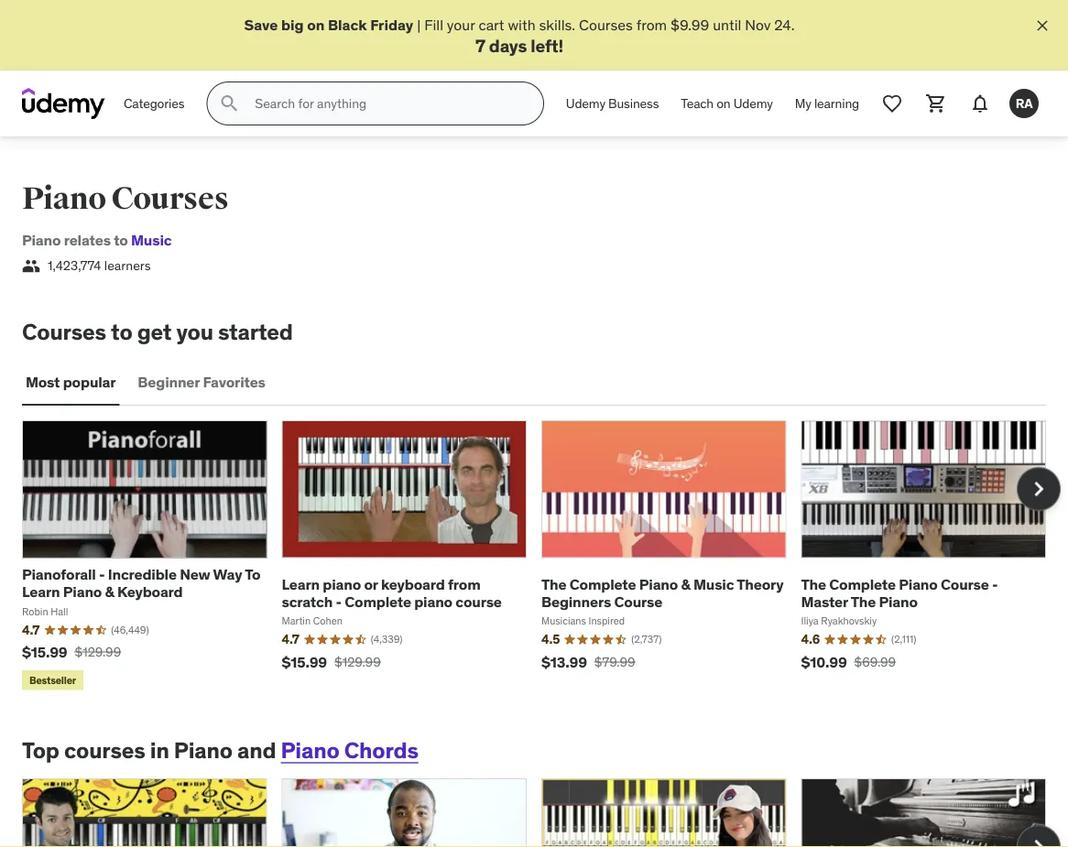 Task type: describe. For each thing, give the bounding box(es) containing it.
1 vertical spatial to
[[111, 318, 132, 346]]

beginner favorites button
[[134, 360, 269, 404]]

24.
[[774, 15, 795, 34]]

7
[[476, 34, 486, 56]]

or
[[364, 575, 378, 594]]

ra link
[[1003, 82, 1046, 126]]

next image
[[1025, 833, 1054, 848]]

the complete piano & music theory beginners course link
[[542, 575, 784, 611]]

the for the complete piano & music theory beginners course
[[542, 575, 567, 594]]

black
[[328, 15, 367, 34]]

top
[[22, 737, 59, 765]]

learn piano or keyboard from scratch - complete piano course link
[[282, 575, 502, 611]]

teach on udemy link
[[670, 82, 784, 126]]

teach on udemy
[[681, 95, 773, 112]]

1 horizontal spatial piano
[[414, 592, 453, 611]]

beginners
[[542, 592, 611, 611]]

udemy business
[[566, 95, 659, 112]]

- inside learn piano or keyboard from scratch - complete piano course
[[336, 592, 342, 611]]

relates
[[64, 231, 111, 250]]

ra
[[1016, 95, 1033, 112]]

1 vertical spatial courses
[[111, 180, 229, 218]]

nov
[[745, 15, 771, 34]]

until
[[713, 15, 742, 34]]

keyboard
[[381, 575, 445, 594]]

0 vertical spatial music
[[131, 231, 172, 250]]

started
[[218, 318, 293, 346]]

learn inside pianoforall - incredible new way to learn piano & keyboard
[[22, 583, 60, 601]]

way
[[213, 565, 242, 584]]

you
[[176, 318, 213, 346]]

complete for beginners
[[570, 575, 636, 594]]

1 udemy from the left
[[566, 95, 606, 112]]

courses to get you started
[[22, 318, 293, 346]]

learners
[[104, 258, 151, 274]]

1,423,774 learners
[[48, 258, 151, 274]]

|
[[417, 15, 421, 34]]

my
[[795, 95, 812, 112]]

carousel element containing pianoforall - incredible new way to learn piano & keyboard
[[22, 421, 1061, 694]]

to
[[245, 565, 261, 584]]

from inside learn piano or keyboard from scratch - complete piano course
[[448, 575, 481, 594]]

get
[[137, 318, 172, 346]]

pianoforall - incredible new way to learn piano & keyboard link
[[22, 565, 261, 601]]

complete for the
[[830, 575, 896, 594]]

piano chords link
[[281, 737, 419, 765]]

1,423,774
[[48, 258, 101, 274]]

cart
[[479, 15, 505, 34]]

pianoforall
[[22, 565, 96, 584]]

small image
[[22, 257, 40, 275]]

piano courses
[[22, 180, 229, 218]]

complete inside learn piano or keyboard from scratch - complete piano course
[[345, 592, 411, 611]]



Task type: locate. For each thing, give the bounding box(es) containing it.
theory
[[737, 575, 784, 594]]

0 horizontal spatial the
[[542, 575, 567, 594]]

1 horizontal spatial music
[[694, 575, 734, 594]]

the complete piano course - master the piano link
[[801, 575, 998, 611]]

1 carousel element from the top
[[22, 421, 1061, 694]]

1 horizontal spatial on
[[717, 95, 731, 112]]

save big on black friday | fill your cart with skills. courses from $9.99 until nov 24. 7 days left!
[[244, 15, 795, 56]]

udemy business link
[[555, 82, 670, 126]]

& inside pianoforall - incredible new way to learn piano & keyboard
[[105, 583, 114, 601]]

& left keyboard
[[105, 583, 114, 601]]

udemy left my on the top right of page
[[734, 95, 773, 112]]

1 horizontal spatial from
[[637, 15, 667, 34]]

music link
[[131, 231, 172, 250]]

categories button
[[113, 82, 196, 126]]

0 horizontal spatial from
[[448, 575, 481, 594]]

pianoforall - incredible new way to learn piano & keyboard
[[22, 565, 261, 601]]

new
[[180, 565, 210, 584]]

the right master
[[851, 592, 876, 611]]

beginner
[[138, 373, 200, 391]]

course inside the complete piano course - master the piano
[[941, 575, 989, 594]]

next image
[[1025, 474, 1054, 504]]

2 carousel element from the top
[[22, 779, 1061, 848]]

1 horizontal spatial complete
[[570, 575, 636, 594]]

- inside pianoforall - incredible new way to learn piano & keyboard
[[99, 565, 105, 584]]

incredible
[[108, 565, 177, 584]]

save
[[244, 15, 278, 34]]

0 vertical spatial carousel element
[[22, 421, 1061, 694]]

in
[[150, 737, 169, 765]]

master
[[801, 592, 848, 611]]

days
[[489, 34, 527, 56]]

on right "big"
[[307, 15, 325, 34]]

the complete piano & music theory beginners course
[[542, 575, 784, 611]]

2 vertical spatial courses
[[22, 318, 106, 346]]

1 horizontal spatial course
[[941, 575, 989, 594]]

learn
[[282, 575, 320, 594], [22, 583, 60, 601]]

course
[[456, 592, 502, 611]]

1 vertical spatial on
[[717, 95, 731, 112]]

keyboard
[[117, 583, 183, 601]]

submit search image
[[218, 93, 240, 115]]

learning
[[815, 95, 860, 112]]

$9.99
[[671, 15, 710, 34]]

complete
[[570, 575, 636, 594], [830, 575, 896, 594], [345, 592, 411, 611]]

piano left "or"
[[323, 575, 361, 594]]

categories
[[124, 95, 185, 112]]

shopping cart with 0 items image
[[926, 93, 948, 115]]

most popular
[[26, 373, 116, 391]]

0 vertical spatial on
[[307, 15, 325, 34]]

piano relates to music
[[22, 231, 172, 250]]

piano left course on the left
[[414, 592, 453, 611]]

and
[[237, 737, 276, 765]]

courses up most popular
[[22, 318, 106, 346]]

1 horizontal spatial learn
[[282, 575, 320, 594]]

most popular button
[[22, 360, 119, 404]]

beginner favorites
[[138, 373, 266, 391]]

0 horizontal spatial complete
[[345, 592, 411, 611]]

to up learners
[[114, 231, 128, 250]]

friday
[[370, 15, 413, 34]]

0 vertical spatial courses
[[579, 15, 633, 34]]

piano inside 'the complete piano & music theory beginners course'
[[639, 575, 678, 594]]

1 horizontal spatial udemy
[[734, 95, 773, 112]]

0 horizontal spatial learn
[[22, 583, 60, 601]]

0 vertical spatial from
[[637, 15, 667, 34]]

my learning
[[795, 95, 860, 112]]

0 horizontal spatial piano
[[323, 575, 361, 594]]

popular
[[63, 373, 116, 391]]

teach
[[681, 95, 714, 112]]

the for the complete piano course - master the piano
[[801, 575, 827, 594]]

music left theory
[[694, 575, 734, 594]]

& inside 'the complete piano & music theory beginners course'
[[681, 575, 691, 594]]

notifications image
[[970, 93, 992, 115]]

learn inside learn piano or keyboard from scratch - complete piano course
[[282, 575, 320, 594]]

1 horizontal spatial &
[[681, 575, 691, 594]]

Search for anything text field
[[251, 88, 521, 119]]

piano
[[22, 180, 106, 218], [22, 231, 61, 250], [639, 575, 678, 594], [899, 575, 938, 594], [63, 583, 102, 601], [879, 592, 918, 611], [174, 737, 233, 765], [281, 737, 340, 765]]

courses up music link
[[111, 180, 229, 218]]

most
[[26, 373, 60, 391]]

wishlist image
[[882, 93, 904, 115]]

udemy left business
[[566, 95, 606, 112]]

udemy image
[[22, 88, 105, 119]]

favorites
[[203, 373, 266, 391]]

skills.
[[539, 15, 576, 34]]

2 horizontal spatial -
[[992, 575, 998, 594]]

the complete piano course - master the piano
[[801, 575, 998, 611]]

to left get
[[111, 318, 132, 346]]

2 udemy from the left
[[734, 95, 773, 112]]

0 horizontal spatial course
[[614, 592, 663, 611]]

0 horizontal spatial music
[[131, 231, 172, 250]]

& left theory
[[681, 575, 691, 594]]

on right teach
[[717, 95, 731, 112]]

courses right skills. at the top of the page
[[579, 15, 633, 34]]

0 horizontal spatial udemy
[[566, 95, 606, 112]]

complete inside the complete piano course - master the piano
[[830, 575, 896, 594]]

the
[[542, 575, 567, 594], [801, 575, 827, 594], [851, 592, 876, 611]]

0 horizontal spatial &
[[105, 583, 114, 601]]

from inside save big on black friday | fill your cart with skills. courses from $9.99 until nov 24. 7 days left!
[[637, 15, 667, 34]]

1 vertical spatial carousel element
[[22, 779, 1061, 848]]

left!
[[531, 34, 564, 56]]

music inside 'the complete piano & music theory beginners course'
[[694, 575, 734, 594]]

udemy
[[566, 95, 606, 112], [734, 95, 773, 112]]

0 horizontal spatial courses
[[22, 318, 106, 346]]

1 horizontal spatial -
[[336, 592, 342, 611]]

from right keyboard
[[448, 575, 481, 594]]

close image
[[1034, 16, 1052, 35]]

0 horizontal spatial -
[[99, 565, 105, 584]]

- inside the complete piano course - master the piano
[[992, 575, 998, 594]]

course inside 'the complete piano & music theory beginners course'
[[614, 592, 663, 611]]

2 horizontal spatial the
[[851, 592, 876, 611]]

0 vertical spatial to
[[114, 231, 128, 250]]

-
[[99, 565, 105, 584], [992, 575, 998, 594], [336, 592, 342, 611]]

the inside 'the complete piano & music theory beginners course'
[[542, 575, 567, 594]]

learn piano or keyboard from scratch - complete piano course
[[282, 575, 502, 611]]

1 horizontal spatial the
[[801, 575, 827, 594]]

&
[[681, 575, 691, 594], [105, 583, 114, 601]]

your
[[447, 15, 475, 34]]

complete inside 'the complete piano & music theory beginners course'
[[570, 575, 636, 594]]

carousel element
[[22, 421, 1061, 694], [22, 779, 1061, 848]]

to
[[114, 231, 128, 250], [111, 318, 132, 346]]

1 vertical spatial music
[[694, 575, 734, 594]]

scratch
[[282, 592, 333, 611]]

2 horizontal spatial courses
[[579, 15, 633, 34]]

chords
[[344, 737, 419, 765]]

0 horizontal spatial on
[[307, 15, 325, 34]]

piano
[[323, 575, 361, 594], [414, 592, 453, 611]]

courses
[[64, 737, 145, 765]]

music up learners
[[131, 231, 172, 250]]

fill
[[424, 15, 444, 34]]

courses inside save big on black friday | fill your cart with skills. courses from $9.99 until nov 24. 7 days left!
[[579, 15, 633, 34]]

top courses in piano and piano chords
[[22, 737, 419, 765]]

on inside save big on black friday | fill your cart with skills. courses from $9.99 until nov 24. 7 days left!
[[307, 15, 325, 34]]

1 horizontal spatial courses
[[111, 180, 229, 218]]

with
[[508, 15, 536, 34]]

course
[[941, 575, 989, 594], [614, 592, 663, 611]]

the right theory
[[801, 575, 827, 594]]

2 horizontal spatial complete
[[830, 575, 896, 594]]

big
[[281, 15, 304, 34]]

my learning link
[[784, 82, 871, 126]]

music
[[131, 231, 172, 250], [694, 575, 734, 594]]

1 vertical spatial from
[[448, 575, 481, 594]]

piano inside pianoforall - incredible new way to learn piano & keyboard
[[63, 583, 102, 601]]

on
[[307, 15, 325, 34], [717, 95, 731, 112]]

the right course on the left
[[542, 575, 567, 594]]

courses
[[579, 15, 633, 34], [111, 180, 229, 218], [22, 318, 106, 346]]

business
[[609, 95, 659, 112]]

from left $9.99 at the right of the page
[[637, 15, 667, 34]]

from
[[637, 15, 667, 34], [448, 575, 481, 594]]



Task type: vqa. For each thing, say whether or not it's contained in the screenshot.
"Learn" to the right
yes



